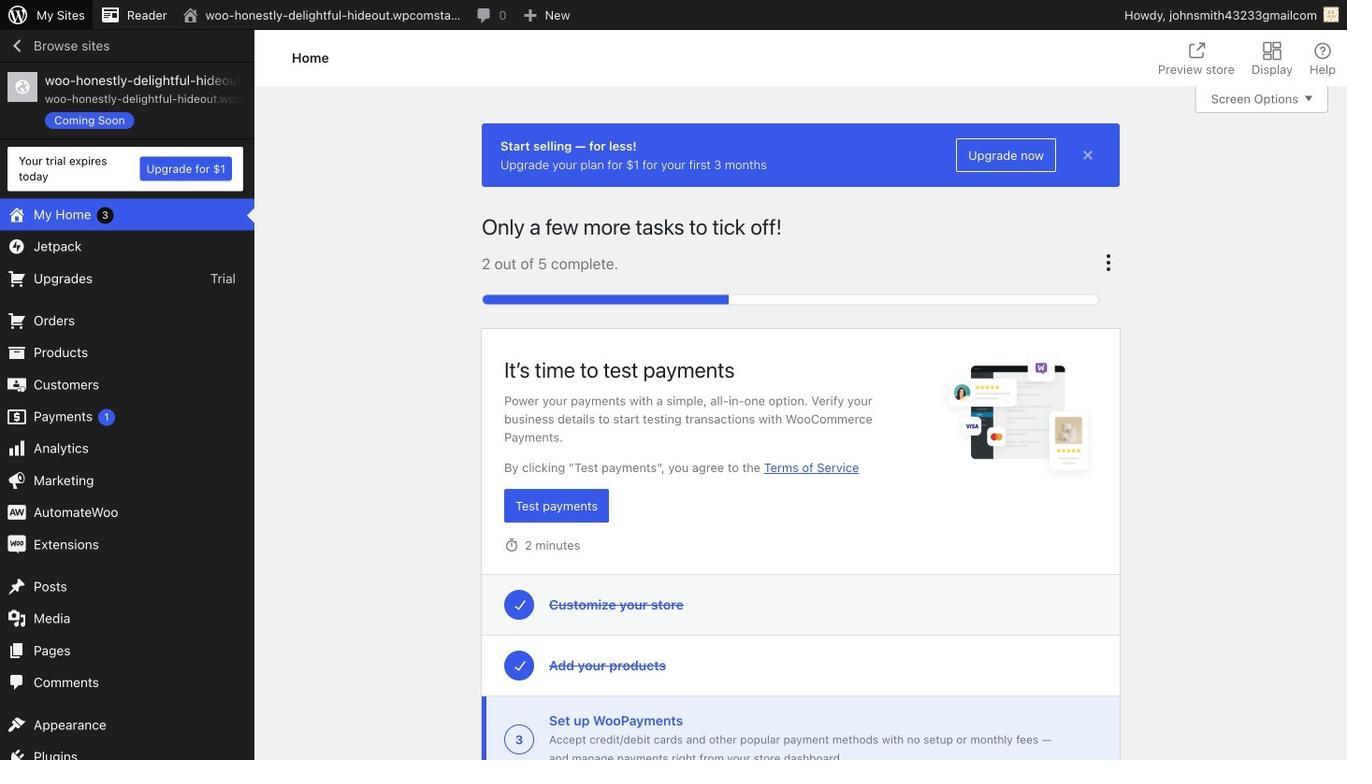 Task type: vqa. For each thing, say whether or not it's contained in the screenshot.
'TAB LIST'
yes



Task type: locate. For each thing, give the bounding box(es) containing it.
dismiss this banner. image
[[1079, 146, 1098, 165]]

display options image
[[1262, 40, 1284, 62]]

tab list
[[1147, 30, 1348, 86]]

timer image
[[504, 538, 519, 553]]

task list options image
[[1098, 252, 1120, 274]]

payment illustration image
[[938, 348, 1098, 483]]



Task type: describe. For each thing, give the bounding box(es) containing it.
toolbar navigation
[[0, 0, 1348, 34]]

main menu navigation
[[0, 30, 255, 761]]



